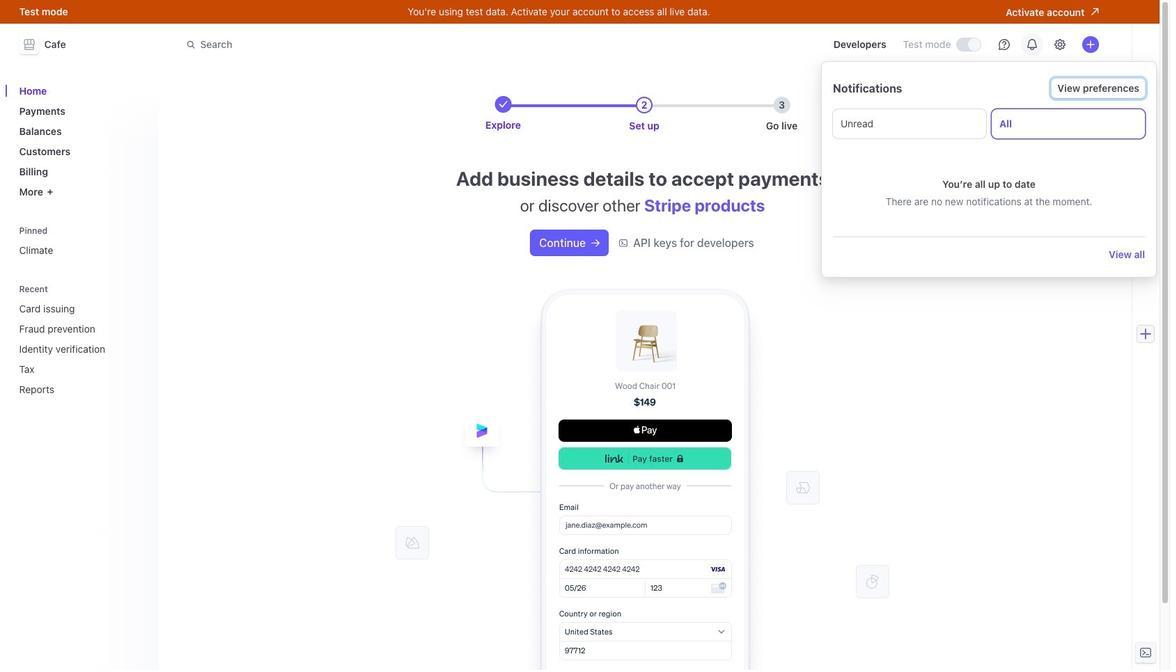 Task type: vqa. For each thing, say whether or not it's contained in the screenshot.
second RECENT element
yes



Task type: describe. For each thing, give the bounding box(es) containing it.
svg image
[[592, 239, 600, 248]]

settings image
[[1054, 39, 1065, 50]]

pinned element
[[14, 226, 150, 262]]

notifications image
[[1026, 39, 1038, 50]]

2 recent element from the top
[[14, 297, 150, 401]]



Task type: locate. For each thing, give the bounding box(es) containing it.
1 recent element from the top
[[14, 284, 150, 401]]

recent element
[[14, 284, 150, 401], [14, 297, 150, 401]]

tab list
[[833, 109, 1145, 139]]

core navigation links element
[[14, 79, 150, 203]]

Test mode checkbox
[[957, 38, 980, 51]]

None search field
[[178, 32, 571, 57]]

Search text field
[[178, 32, 571, 57]]

help image
[[999, 39, 1010, 50]]



